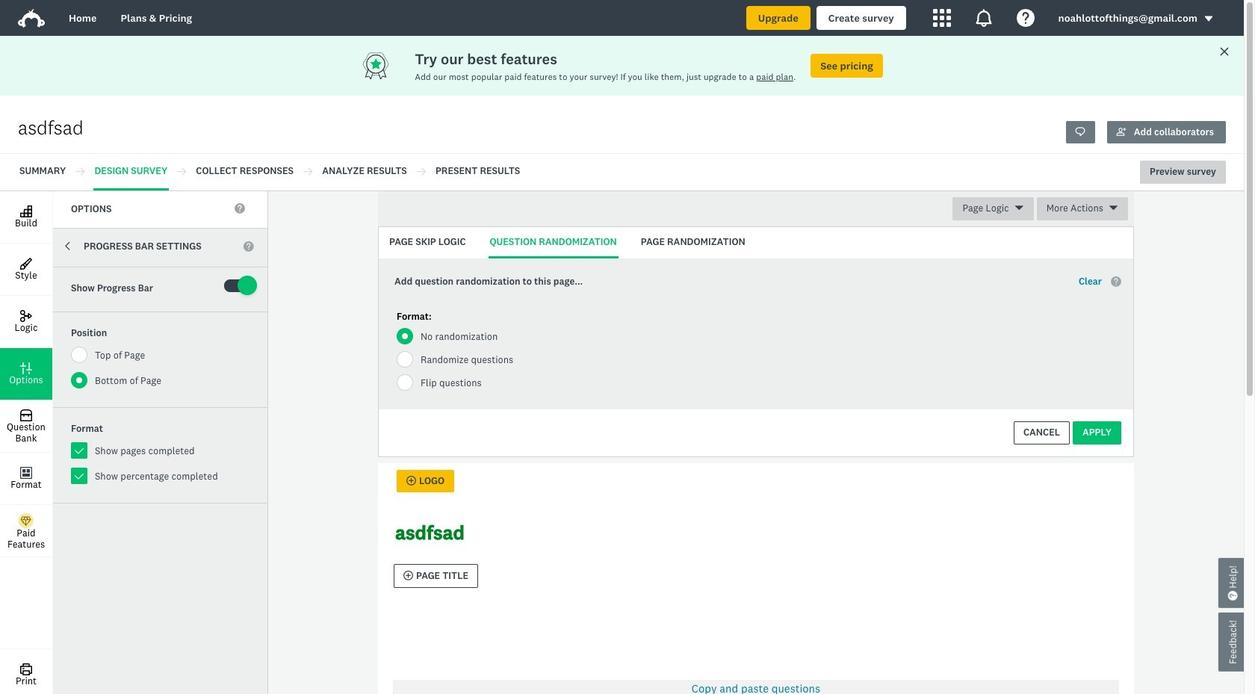 Task type: describe. For each thing, give the bounding box(es) containing it.
surveymonkey logo image
[[18, 9, 45, 28]]

help icon image
[[1017, 9, 1034, 27]]

2 products icon image from the left
[[975, 9, 993, 27]]

1 products icon image from the left
[[933, 9, 951, 27]]



Task type: locate. For each thing, give the bounding box(es) containing it.
1 horizontal spatial products icon image
[[975, 9, 993, 27]]

dropdown arrow image
[[1204, 14, 1214, 24]]

products icon image
[[933, 9, 951, 27], [975, 9, 993, 27]]

rewards image
[[361, 51, 415, 81]]

0 horizontal spatial products icon image
[[933, 9, 951, 27]]



Task type: vqa. For each thing, say whether or not it's contained in the screenshot.
not filled icon at left
no



